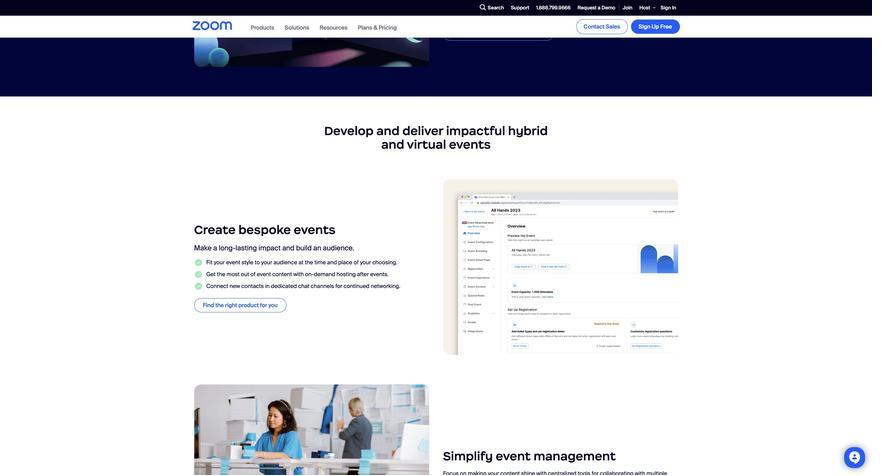 Task type: vqa. For each thing, say whether or not it's contained in the screenshot.
the events inside the DEVELOP AND DELIVER IMPACTFUL HYBRID AND VIRTUAL EVENTS
yes



Task type: describe. For each thing, give the bounding box(es) containing it.
bespoke
[[239, 222, 291, 238]]

on-
[[305, 271, 314, 278]]

audience
[[274, 259, 297, 266]]

sign up free link
[[631, 19, 680, 34]]

to inside 'discover new ways to improve collaboration, make more impactful decisions, and deepen customer relationships at our award-winning event.'
[[493, 0, 498, 6]]

find
[[203, 302, 214, 309]]

events inside develop and deliver impactful hybrid and virtual events
[[449, 137, 491, 152]]

develop
[[324, 123, 374, 139]]

your inside get your complimentary virtual pass "link"
[[463, 30, 474, 37]]

pass
[[533, 30, 546, 37]]

1 vertical spatial to
[[255, 259, 260, 266]]

request a demo link
[[575, 0, 619, 15]]

1.888.799.9666 link
[[533, 0, 575, 15]]

get your complimentary virtual pass
[[452, 30, 546, 37]]

plans & pricing
[[358, 24, 397, 31]]

award-
[[519, 5, 537, 13]]

host
[[640, 5, 651, 11]]

demo
[[602, 4, 616, 11]]

sales
[[606, 23, 621, 30]]

at inside 'discover new ways to improve collaboration, make more impactful decisions, and deepen customer relationships at our award-winning event.'
[[503, 5, 508, 13]]

find the right product for you
[[203, 302, 278, 309]]

you
[[269, 302, 278, 309]]

get for get your complimentary virtual pass
[[452, 30, 461, 37]]

sign up free
[[639, 23, 673, 30]]

1.888.799.9666
[[537, 4, 571, 11]]

2 vertical spatial event
[[496, 449, 531, 464]]

lasting
[[236, 243, 257, 252]]

deliver
[[403, 123, 444, 139]]

your down impact
[[261, 259, 272, 266]]

dedicated
[[271, 283, 297, 290]]

discover
[[443, 0, 466, 6]]

zoom logo image
[[192, 21, 232, 30]]

your up after at the left
[[360, 259, 371, 266]]

support
[[511, 4, 530, 11]]

ways
[[479, 0, 492, 6]]

virtual inside "link"
[[516, 30, 532, 37]]

fit your event style to your audience at the time and place of your choosing.
[[206, 259, 398, 266]]

events.
[[370, 271, 389, 278]]

join
[[623, 4, 633, 11]]

hybrid
[[508, 123, 548, 139]]

style
[[242, 259, 254, 266]]

sign in
[[661, 4, 677, 11]]

0 vertical spatial the
[[305, 259, 313, 266]]

sign for sign up free
[[639, 23, 651, 30]]

fit
[[206, 259, 213, 266]]

connect new contacts in dedicated chat channels for continued networking.
[[206, 283, 401, 290]]

networking.
[[371, 283, 401, 290]]

0 vertical spatial event
[[226, 259, 240, 266]]

0 horizontal spatial at
[[299, 259, 304, 266]]

hosting
[[337, 271, 356, 278]]

1 vertical spatial for
[[260, 302, 267, 309]]

winning
[[537, 5, 557, 13]]

get your complimentary virtual pass link
[[443, 26, 554, 41]]

management
[[534, 449, 616, 464]]

our
[[510, 5, 518, 13]]

up
[[652, 23, 659, 30]]

time
[[315, 259, 326, 266]]

search
[[488, 5, 504, 11]]

free
[[661, 23, 673, 30]]

support link
[[508, 0, 533, 15]]

make
[[194, 243, 212, 252]]

most
[[227, 271, 240, 278]]

join link
[[620, 0, 636, 15]]

collaboration,
[[521, 0, 556, 6]]

impactful inside 'discover new ways to improve collaboration, make more impactful decisions, and deepen customer relationships at our award-winning event.'
[[588, 0, 612, 6]]

make
[[558, 0, 572, 6]]

an
[[314, 243, 321, 252]]

the for event
[[217, 271, 225, 278]]

1 horizontal spatial event
[[257, 271, 271, 278]]

contact
[[584, 23, 605, 30]]

discover new ways to improve collaboration, make more impactful decisions, and deepen customer relationships at our award-winning event.
[[443, 0, 671, 13]]



Task type: locate. For each thing, give the bounding box(es) containing it.
in
[[265, 283, 270, 290]]

events
[[449, 137, 491, 152], [294, 222, 336, 238]]

1 horizontal spatial impactful
[[588, 0, 612, 6]]

your right the fit
[[214, 259, 225, 266]]

chat
[[298, 283, 310, 290]]

1 horizontal spatial events
[[449, 137, 491, 152]]

1 vertical spatial at
[[299, 259, 304, 266]]

0 vertical spatial new
[[467, 0, 478, 6]]

sign inside "link"
[[661, 4, 671, 11]]

0 vertical spatial sign
[[661, 4, 671, 11]]

experience zoom events in action image
[[194, 0, 429, 67]]

1 horizontal spatial get
[[452, 30, 461, 37]]

the inside find the right product for you link
[[216, 302, 224, 309]]

create
[[194, 222, 236, 238]]

0 vertical spatial for
[[336, 283, 343, 290]]

0 vertical spatial of
[[354, 259, 359, 266]]

1 vertical spatial of
[[251, 271, 256, 278]]

to
[[493, 0, 498, 6], [255, 259, 260, 266]]

in
[[673, 4, 677, 11]]

1 horizontal spatial new
[[467, 0, 478, 6]]

0 vertical spatial virtual
[[516, 30, 532, 37]]

get
[[452, 30, 461, 37], [206, 271, 216, 278]]

0 vertical spatial at
[[503, 5, 508, 13]]

the right the find at the bottom of page
[[216, 302, 224, 309]]

sign left in
[[661, 4, 671, 11]]

0 horizontal spatial event
[[226, 259, 240, 266]]

0 horizontal spatial to
[[255, 259, 260, 266]]

relationships
[[469, 5, 502, 13]]

choosing.
[[373, 259, 398, 266]]

request a demo
[[578, 4, 616, 11]]

0 horizontal spatial of
[[251, 271, 256, 278]]

after
[[357, 271, 369, 278]]

1 horizontal spatial to
[[493, 0, 498, 6]]

build
[[296, 243, 312, 252]]

product
[[239, 302, 259, 309]]

demand
[[314, 271, 335, 278]]

plans & pricing link
[[358, 24, 397, 31]]

decisions,
[[613, 0, 639, 6]]

the left time
[[305, 259, 313, 266]]

products
[[251, 24, 274, 31]]

0 horizontal spatial get
[[206, 271, 216, 278]]

impactful
[[588, 0, 612, 6], [446, 123, 506, 139]]

simplify
[[443, 449, 493, 464]]

impactful inside develop and deliver impactful hybrid and virtual events
[[446, 123, 506, 139]]

long-
[[219, 243, 236, 252]]

search image
[[480, 4, 486, 11]]

and inside 'discover new ways to improve collaboration, make more impactful decisions, and deepen customer relationships at our award-winning event.'
[[640, 0, 650, 6]]

1 vertical spatial events
[[294, 222, 336, 238]]

0 horizontal spatial a
[[213, 243, 217, 252]]

new left search image
[[467, 0, 478, 6]]

of
[[354, 259, 359, 266], [251, 271, 256, 278]]

get the most out of event content with on-demand hosting after events.
[[206, 271, 389, 278]]

request
[[578, 4, 597, 11]]

a for make
[[213, 243, 217, 252]]

2 horizontal spatial event
[[496, 449, 531, 464]]

virtual
[[516, 30, 532, 37], [407, 137, 446, 152]]

your left complimentary
[[463, 30, 474, 37]]

a
[[598, 4, 601, 11], [213, 243, 217, 252]]

more
[[573, 0, 586, 6]]

at up with
[[299, 259, 304, 266]]

1 horizontal spatial of
[[354, 259, 359, 266]]

1 horizontal spatial sign
[[661, 4, 671, 11]]

out
[[241, 271, 249, 278]]

1 vertical spatial get
[[206, 271, 216, 278]]

resources
[[320, 24, 348, 31]]

customer
[[443, 5, 468, 13]]

0 horizontal spatial impactful
[[446, 123, 506, 139]]

for left you
[[260, 302, 267, 309]]

1 vertical spatial event
[[257, 271, 271, 278]]

0 vertical spatial a
[[598, 4, 601, 11]]

develop and deliver impactful hybrid and virtual events
[[324, 123, 548, 152]]

continued
[[344, 283, 370, 290]]

0 vertical spatial to
[[493, 0, 498, 6]]

0 horizontal spatial sign
[[639, 23, 651, 30]]

sign
[[661, 4, 671, 11], [639, 23, 651, 30]]

1 vertical spatial virtual
[[407, 137, 446, 152]]

None search field
[[455, 2, 478, 13]]

the for you
[[216, 302, 224, 309]]

plans
[[358, 24, 372, 31]]

place
[[338, 259, 353, 266]]

1 vertical spatial sign
[[639, 23, 651, 30]]

1 vertical spatial a
[[213, 243, 217, 252]]

new inside 'discover new ways to improve collaboration, make more impactful decisions, and deepen customer relationships at our award-winning event.'
[[467, 0, 478, 6]]

contact sales
[[584, 23, 621, 30]]

audience.
[[323, 243, 354, 252]]

contacts
[[242, 283, 264, 290]]

with
[[294, 271, 304, 278]]

0 vertical spatial events
[[449, 137, 491, 152]]

1 vertical spatial impactful
[[446, 123, 506, 139]]

get inside "link"
[[452, 30, 461, 37]]

1 vertical spatial the
[[217, 271, 225, 278]]

1 horizontal spatial for
[[336, 283, 343, 290]]

search image
[[480, 4, 486, 11]]

new for discover
[[467, 0, 478, 6]]

a left 'long-'
[[213, 243, 217, 252]]

sign in link
[[658, 0, 680, 15]]

solutions
[[285, 24, 309, 31]]

of right place
[[354, 259, 359, 266]]

get down customer
[[452, 30, 461, 37]]

simplify event management image
[[194, 385, 429, 475]]

for
[[336, 283, 343, 290], [260, 302, 267, 309]]

the left 'most'
[[217, 271, 225, 278]]

1 vertical spatial new
[[230, 283, 240, 290]]

complimentary
[[475, 30, 515, 37]]

impact
[[259, 243, 281, 252]]

0 horizontal spatial new
[[230, 283, 240, 290]]

of right out
[[251, 271, 256, 278]]

1 horizontal spatial virtual
[[516, 30, 532, 37]]

improve
[[499, 0, 520, 6]]

resources button
[[320, 24, 348, 31]]

host button
[[636, 0, 658, 16]]

1 horizontal spatial at
[[503, 5, 508, 13]]

your
[[463, 30, 474, 37], [214, 259, 225, 266], [261, 259, 272, 266], [360, 259, 371, 266]]

0 horizontal spatial virtual
[[407, 137, 446, 152]]

&
[[374, 24, 378, 31]]

get down the fit
[[206, 271, 216, 278]]

0 horizontal spatial for
[[260, 302, 267, 309]]

and
[[640, 0, 650, 6], [377, 123, 400, 139], [382, 137, 405, 152], [282, 243, 295, 252], [327, 259, 337, 266]]

0 vertical spatial impactful
[[588, 0, 612, 6]]

solutions button
[[285, 24, 309, 31]]

1 horizontal spatial a
[[598, 4, 601, 11]]

0 horizontal spatial events
[[294, 222, 336, 238]]

to right style in the bottom of the page
[[255, 259, 260, 266]]

contact sales link
[[577, 19, 628, 34]]

channels
[[311, 283, 334, 290]]

connect
[[206, 283, 228, 290]]

make a long-lasting impact and build an audience.
[[194, 243, 354, 252]]

to right the ways
[[493, 0, 498, 6]]

pricing
[[379, 24, 397, 31]]

sign left up
[[639, 23, 651, 30]]

at left "our"
[[503, 5, 508, 13]]

get for get the most out of event content with on-demand hosting after events.
[[206, 271, 216, 278]]

0 vertical spatial get
[[452, 30, 461, 37]]

new down 'most'
[[230, 283, 240, 290]]

a left demo
[[598, 4, 601, 11]]

right
[[225, 302, 237, 309]]

new for connect
[[230, 283, 240, 290]]

content
[[273, 271, 292, 278]]

deepen
[[651, 0, 671, 6]]

virtual inside develop and deliver impactful hybrid and virtual events
[[407, 137, 446, 152]]

create bespoke events
[[194, 222, 336, 238]]

2 vertical spatial the
[[216, 302, 224, 309]]

a for request
[[598, 4, 601, 11]]

create bespoke events image
[[443, 179, 678, 355]]

for down hosting
[[336, 283, 343, 290]]

simplify event management
[[443, 449, 616, 464]]

event
[[226, 259, 240, 266], [257, 271, 271, 278], [496, 449, 531, 464]]

products button
[[251, 24, 274, 31]]

sign for sign in
[[661, 4, 671, 11]]

event.
[[558, 5, 574, 13]]

find the right product for you link
[[194, 298, 287, 313]]



